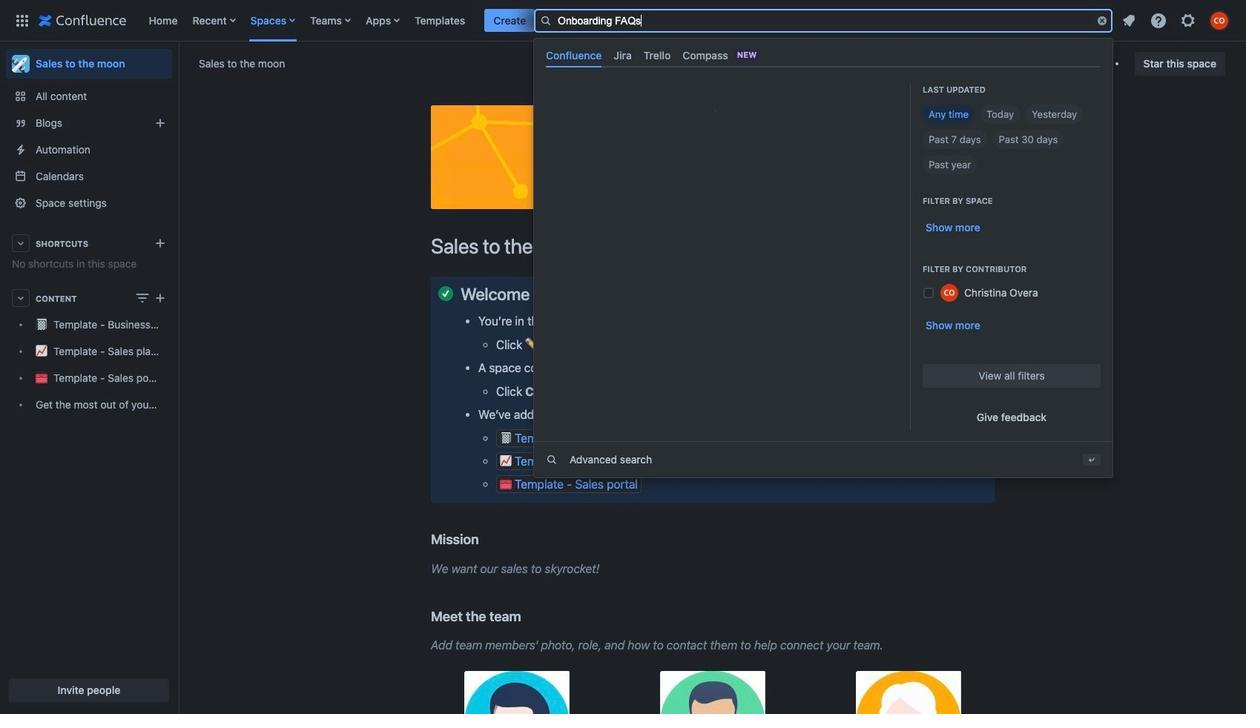 Task type: vqa. For each thing, say whether or not it's contained in the screenshot.
Space ELEMENT
yes



Task type: locate. For each thing, give the bounding box(es) containing it.
tree
[[6, 312, 172, 418]]

notification icon image
[[1120, 11, 1138, 29]]

search image
[[540, 14, 552, 26]]

0 horizontal spatial list
[[141, 0, 858, 41]]

:chart_with_upwards_trend: image
[[500, 455, 512, 467], [500, 455, 512, 467]]

tab list
[[540, 43, 1107, 67]]

list for appswitcher icon
[[141, 0, 858, 41]]

1 horizontal spatial list
[[1116, 7, 1237, 34]]

edit this page image
[[947, 55, 965, 72]]

list
[[141, 0, 858, 41], [1116, 7, 1237, 34]]

help icon image
[[1150, 11, 1168, 29]]

confluence image
[[39, 11, 126, 29], [39, 11, 126, 29]]

create a blog image
[[151, 114, 169, 132]]

banner
[[0, 0, 1246, 477]]

:notebook: image
[[500, 431, 512, 443], [500, 431, 512, 443]]

tree inside space 'element'
[[6, 312, 172, 418]]

list item
[[485, 9, 535, 32]]

clear search session image
[[1096, 14, 1108, 26]]

settings icon image
[[1179, 11, 1197, 29]]

change view image
[[134, 289, 151, 307]]

0 vertical spatial copy image
[[477, 531, 495, 548]]

None search field
[[534, 9, 1113, 32]]

copy image
[[477, 531, 495, 548], [520, 607, 537, 625]]

1 tab from the left
[[540, 43, 608, 67]]

0 horizontal spatial copy image
[[477, 531, 495, 548]]

tab
[[540, 43, 608, 67], [608, 43, 638, 67], [638, 43, 677, 67]]

list for premium icon
[[1116, 7, 1237, 34]]

1 vertical spatial copy image
[[520, 607, 537, 625]]

space element
[[0, 42, 178, 714]]

advanced search image
[[546, 454, 558, 466]]

1 horizontal spatial copy image
[[520, 607, 537, 625]]

Search Confluence field
[[534, 9, 1113, 32]]

global element
[[9, 0, 858, 41]]

:toolbox: image
[[500, 478, 512, 490]]

list item inside list
[[485, 9, 535, 32]]



Task type: describe. For each thing, give the bounding box(es) containing it.
appswitcher icon image
[[13, 11, 31, 29]]

3 tab from the left
[[638, 43, 677, 67]]

create a page image
[[151, 289, 169, 307]]

2 tab from the left
[[608, 43, 638, 67]]

:check_mark: image
[[438, 287, 453, 301]]

add shortcut image
[[151, 234, 169, 252]]

more actions image
[[1103, 55, 1120, 72]]

:toolbox: image
[[500, 478, 512, 490]]

gael.svg image
[[660, 671, 766, 714]]

collapse sidebar image
[[162, 49, 194, 79]]

claudia.svg image
[[856, 671, 961, 714]]

copy link image
[[1019, 55, 1037, 72]]

premium image
[[880, 15, 892, 27]]

last updated option group
[[923, 104, 1101, 174]]

angie.svg image
[[464, 671, 570, 714]]



